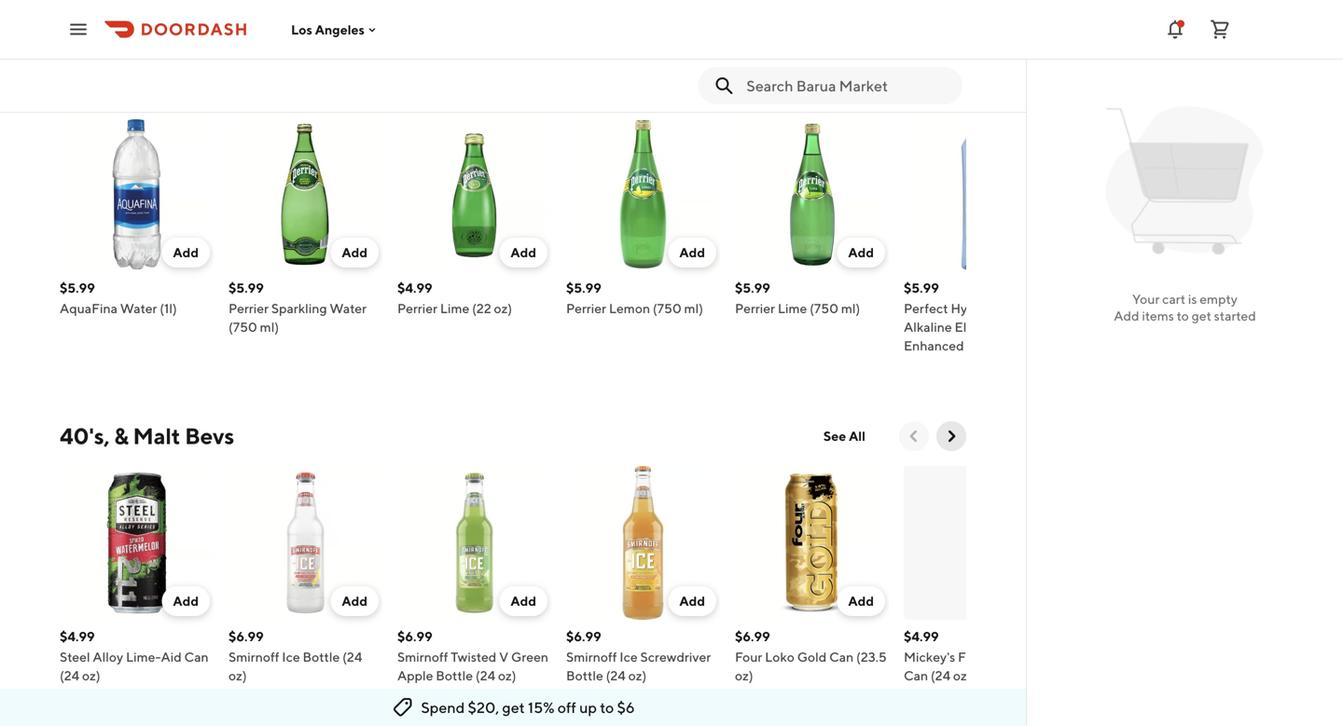 Task type: locate. For each thing, give the bounding box(es) containing it.
lime inside $4.99 perrier lime (22 oz)
[[440, 301, 470, 316]]

2 ice from the left
[[620, 650, 638, 665]]

$6.99 four loko gold can (23.5 oz)
[[735, 629, 887, 684]]

(24 inside $6.99 smirnoff twisted v green apple bottle (24 oz)
[[476, 669, 496, 684]]

notification bell image
[[1165, 18, 1187, 41]]

40's,
[[60, 423, 110, 450]]

add up screwdriver
[[680, 594, 705, 609]]

perrier lemon (750 ml) image
[[566, 118, 720, 272]]

l)
[[1019, 338, 1031, 354]]

bevs
[[185, 423, 234, 450]]

(24 inside $6.99 smirnoff ice bottle (24 oz)
[[343, 650, 362, 665]]

0 items, open order cart image
[[1209, 18, 1232, 41]]

$6.99 for $6.99 four loko gold can (23.5 oz)
[[735, 629, 771, 645]]

add up $5.99 perrier sparkling water (750 ml)
[[342, 245, 368, 260]]

2 horizontal spatial (750
[[810, 301, 839, 316]]

$4.99
[[398, 280, 433, 296], [60, 629, 95, 645], [904, 629, 939, 645]]

items
[[1142, 308, 1175, 324]]

0 horizontal spatial ice
[[282, 650, 300, 665]]

$6.99 inside "$6.99 smirnoff ice screwdriver bottle (24 oz)"
[[566, 629, 602, 645]]

malt right 'fine'
[[987, 650, 1015, 665]]

$5.99 perrier lemon (750 ml)
[[566, 280, 704, 316]]

2 horizontal spatial smirnoff
[[566, 650, 617, 665]]

2 see all from the top
[[824, 429, 866, 444]]

see
[[824, 80, 847, 95], [824, 429, 847, 444]]

(24 inside "$6.99 smirnoff ice screwdriver bottle (24 oz)"
[[606, 669, 626, 684]]

2 lime from the left
[[778, 301, 807, 316]]

(750 for lemon
[[653, 301, 682, 316]]

0 vertical spatial to
[[1177, 308, 1190, 324]]

1 see all from the top
[[824, 80, 866, 95]]

1 vertical spatial see all link
[[813, 422, 877, 452]]

aid
[[161, 650, 182, 665]]

(750 inside $5.99 perrier lime (750 ml)
[[810, 301, 839, 316]]

perrier inside $4.99 perrier lime (22 oz)
[[398, 301, 438, 316]]

screwdriver
[[641, 650, 711, 665]]

1 perrier from the left
[[229, 301, 269, 316]]

perrier inside $5.99 perrier sparkling water (750 ml)
[[229, 301, 269, 316]]

0 vertical spatial get
[[1192, 308, 1212, 324]]

1 vertical spatial see all
[[824, 429, 866, 444]]

0 vertical spatial see all
[[824, 80, 866, 95]]

(24
[[343, 650, 362, 665], [60, 669, 80, 684], [476, 669, 496, 684], [606, 669, 626, 684], [931, 669, 951, 684]]

0 horizontal spatial lime
[[440, 301, 470, 316]]

can inside the $4.99 mickey's fine malt liquor can (24 oz)
[[904, 669, 929, 684]]

(22
[[472, 301, 492, 316]]

4 $5.99 from the left
[[735, 280, 771, 296]]

see for previous button of carousel icon
[[824, 429, 847, 444]]

$6.99 smirnoff twisted v green apple bottle (24 oz)
[[398, 629, 549, 684]]

$5.99 perrier sparkling water (750 ml)
[[229, 280, 367, 335]]

fine
[[958, 650, 985, 665]]

1 horizontal spatial (750
[[653, 301, 682, 316]]

1 see from the top
[[824, 80, 847, 95]]

get inside your cart is empty add items to get started
[[1192, 308, 1212, 324]]

perrier lime (750 ml) image
[[735, 118, 889, 272]]

$4.99 inside $4.99 steel alloy lime-aid can (24 oz)
[[60, 629, 95, 645]]

1 horizontal spatial to
[[1177, 308, 1190, 324]]

2 see all link from the top
[[813, 422, 877, 452]]

ml) left perfect
[[841, 301, 861, 316]]

get
[[1192, 308, 1212, 324], [502, 699, 525, 717]]

0 horizontal spatial smirnoff
[[229, 650, 279, 665]]

1 vertical spatial next button of carousel image
[[942, 427, 961, 446]]

ml) inside the $5.99 perrier lemon (750 ml)
[[684, 301, 704, 316]]

2 see from the top
[[824, 429, 847, 444]]

$6.99 smirnoff ice screwdriver bottle (24 oz)
[[566, 629, 711, 684]]

$4.99 for $4.99 perrier lime (22 oz)
[[398, 280, 433, 296]]

1 see all link from the top
[[813, 73, 877, 103]]

$5.99 inside $5.99 perrier sparkling water (750 ml)
[[229, 280, 264, 296]]

(750
[[653, 301, 682, 316], [810, 301, 839, 316], [229, 320, 257, 335]]

add
[[173, 245, 199, 260], [342, 245, 368, 260], [511, 245, 537, 260], [680, 245, 705, 260], [849, 245, 874, 260], [1114, 308, 1140, 324], [173, 594, 199, 609], [342, 594, 368, 609], [511, 594, 537, 609], [680, 594, 705, 609], [849, 594, 874, 609]]

add up $4.99 perrier lime (22 oz)
[[511, 245, 537, 260]]

perrier
[[229, 301, 269, 316], [398, 301, 438, 316], [566, 301, 607, 316], [735, 301, 775, 316]]

$5.99
[[60, 280, 95, 296], [229, 280, 264, 296], [566, 280, 602, 296], [735, 280, 771, 296], [904, 280, 939, 296]]

los angeles button
[[291, 22, 380, 37]]

four
[[735, 650, 763, 665]]

can right aid
[[184, 650, 209, 665]]

15%
[[528, 699, 555, 717]]

$5.99 inside the $5.99 perrier lemon (750 ml)
[[566, 280, 602, 296]]

$4.99 for $4.99 mickey's fine malt liquor can (24 oz)
[[904, 629, 939, 645]]

3 perrier from the left
[[566, 301, 607, 316]]

spend $20, get 15% off up to $6
[[421, 699, 635, 717]]

next button of carousel image
[[942, 78, 961, 97], [942, 427, 961, 446]]

3 $6.99 from the left
[[566, 629, 602, 645]]

1 lime from the left
[[440, 301, 470, 316]]

$5.99 for $5.99 perrier sparkling water (750 ml)
[[229, 280, 264, 296]]

add up (1l) on the top of page
[[173, 245, 199, 260]]

5 $5.99 from the left
[[904, 280, 939, 296]]

0 vertical spatial next button of carousel image
[[942, 78, 961, 97]]

1 horizontal spatial water
[[330, 301, 367, 316]]

can inside $4.99 steel alloy lime-aid can (24 oz)
[[184, 650, 209, 665]]

empty
[[1200, 292, 1238, 307]]

see all link for 2nd next button of carousel image from the bottom
[[813, 73, 877, 103]]

2 next button of carousel image from the top
[[942, 427, 961, 446]]

all
[[849, 80, 866, 95], [849, 429, 866, 444]]

0 horizontal spatial (750
[[229, 320, 257, 335]]

ice inside $6.99 smirnoff ice bottle (24 oz)
[[282, 650, 300, 665]]

see all
[[824, 80, 866, 95], [824, 429, 866, 444]]

angeles
[[315, 22, 365, 37]]

perrier inside $5.99 perrier lime (750 ml)
[[735, 301, 775, 316]]

cart
[[1163, 292, 1186, 307]]

get down is
[[1192, 308, 1212, 324]]

1 horizontal spatial ice
[[620, 650, 638, 665]]

perfect
[[904, 301, 949, 316]]

lemon
[[609, 301, 650, 316]]

started
[[1215, 308, 1257, 324]]

four loko gold can (23.5 oz) image
[[735, 467, 889, 621]]

malt
[[133, 423, 180, 450], [987, 650, 1015, 665]]

bottle inside $6.99 smirnoff twisted v green apple bottle (24 oz)
[[436, 669, 473, 684]]

4 perrier from the left
[[735, 301, 775, 316]]

add up aid
[[173, 594, 199, 609]]

add up green
[[511, 594, 537, 609]]

smirnoff inside $6.99 smirnoff ice bottle (24 oz)
[[229, 650, 279, 665]]

perrier for perrier sparkling water (750 ml)
[[229, 301, 269, 316]]

water
[[120, 301, 157, 316], [330, 301, 367, 316], [967, 338, 1004, 354]]

lime
[[440, 301, 470, 316], [778, 301, 807, 316]]

$5.99 for $5.99 aquafina water (1l)
[[60, 280, 95, 296]]

water down electrolyte
[[967, 338, 1004, 354]]

$20,
[[468, 699, 499, 717]]

malt inside the $4.99 mickey's fine malt liquor can (24 oz)
[[987, 650, 1015, 665]]

ice
[[282, 650, 300, 665], [620, 650, 638, 665]]

add for $5.99 aquafina water (1l)
[[173, 245, 199, 260]]

0 horizontal spatial to
[[600, 699, 614, 717]]

previous button of carousel image
[[905, 427, 924, 446]]

smirnoff right aid
[[229, 650, 279, 665]]

0 horizontal spatial malt
[[133, 423, 180, 450]]

twisted
[[451, 650, 497, 665]]

smirnoff up up
[[566, 650, 617, 665]]

see all for 2nd next button of carousel image from the bottom
[[824, 80, 866, 95]]

3 $5.99 from the left
[[566, 280, 602, 296]]

1 horizontal spatial smirnoff
[[398, 650, 448, 665]]

smirnoff inside $6.99 smirnoff twisted v green apple bottle (24 oz)
[[398, 650, 448, 665]]

aquafina water (1l) image
[[60, 118, 214, 272]]

$5.99 for $5.99 perrier lemon (750 ml)
[[566, 280, 602, 296]]

1 $6.99 from the left
[[229, 629, 264, 645]]

4 $6.99 from the left
[[735, 629, 771, 645]]

ml) inside $5.99 perrier lime (750 ml)
[[841, 301, 861, 316]]

$5.99 inside $5.99 aquafina water (1l)
[[60, 280, 95, 296]]

2 horizontal spatial ml)
[[841, 301, 861, 316]]

smirnoff inside "$6.99 smirnoff ice screwdriver bottle (24 oz)"
[[566, 650, 617, 665]]

2 horizontal spatial bottle
[[566, 669, 604, 684]]

1 all from the top
[[849, 80, 866, 95]]

1 vertical spatial see
[[824, 429, 847, 444]]

(1
[[1007, 338, 1016, 354]]

1 horizontal spatial bottle
[[436, 669, 473, 684]]

add up $6.99 smirnoff ice bottle (24 oz)
[[342, 594, 368, 609]]

add for $5.99 perrier lemon (750 ml)
[[680, 245, 705, 260]]

oz) inside "$6.99 smirnoff ice screwdriver bottle (24 oz)"
[[629, 669, 647, 684]]

bottle
[[303, 650, 340, 665], [436, 669, 473, 684], [566, 669, 604, 684]]

$6.99 for $6.99 smirnoff ice bottle (24 oz)
[[229, 629, 264, 645]]

2 smirnoff from the left
[[398, 650, 448, 665]]

oz) inside $6.99 four loko gold can (23.5 oz)
[[735, 669, 754, 684]]

3 smirnoff from the left
[[566, 650, 617, 665]]

add button
[[162, 238, 210, 268], [162, 238, 210, 268], [331, 238, 379, 268], [331, 238, 379, 268], [500, 238, 548, 268], [500, 238, 548, 268], [669, 238, 717, 268], [669, 238, 717, 268], [837, 238, 886, 268], [837, 238, 886, 268], [162, 587, 210, 617], [162, 587, 210, 617], [331, 587, 379, 617], [331, 587, 379, 617], [500, 587, 548, 617], [500, 587, 548, 617], [669, 587, 717, 617], [669, 587, 717, 617], [837, 587, 886, 617], [837, 587, 886, 617]]

1 vertical spatial to
[[600, 699, 614, 717]]

green
[[511, 650, 549, 665]]

0 vertical spatial see all link
[[813, 73, 877, 103]]

ml)
[[684, 301, 704, 316], [841, 301, 861, 316], [260, 320, 279, 335]]

perrier for perrier lime (22 oz)
[[398, 301, 438, 316]]

$6.99
[[229, 629, 264, 645], [398, 629, 433, 645], [566, 629, 602, 645], [735, 629, 771, 645]]

$4.99 inside the $4.99 mickey's fine malt liquor can (24 oz)
[[904, 629, 939, 645]]

perrier inside the $5.99 perrier lemon (750 ml)
[[566, 301, 607, 316]]

can right "gold"
[[830, 650, 854, 665]]

ice for bottle
[[282, 650, 300, 665]]

lime for (750
[[778, 301, 807, 316]]

2 $6.99 from the left
[[398, 629, 433, 645]]

malt right &
[[133, 423, 180, 450]]

2 horizontal spatial can
[[904, 669, 929, 684]]

1 smirnoff from the left
[[229, 650, 279, 665]]

0 horizontal spatial water
[[120, 301, 157, 316]]

1 horizontal spatial lime
[[778, 301, 807, 316]]

smirnoff for (24
[[566, 650, 617, 665]]

off
[[558, 699, 577, 717]]

alkaline
[[904, 320, 952, 335]]

ml) down "sparkling"
[[260, 320, 279, 335]]

0 horizontal spatial get
[[502, 699, 525, 717]]

add down your
[[1114, 308, 1140, 324]]

water right "sparkling"
[[330, 301, 367, 316]]

smirnoff for apple
[[398, 650, 448, 665]]

$6.99 inside $6.99 smirnoff twisted v green apple bottle (24 oz)
[[398, 629, 433, 645]]

get left 15%
[[502, 699, 525, 717]]

can down mickey's
[[904, 669, 929, 684]]

to inside your cart is empty add items to get started
[[1177, 308, 1190, 324]]

1 horizontal spatial malt
[[987, 650, 1015, 665]]

1 vertical spatial get
[[502, 699, 525, 717]]

0 vertical spatial see
[[824, 80, 847, 95]]

can
[[184, 650, 209, 665], [830, 650, 854, 665], [904, 669, 929, 684]]

lime inside $5.99 perrier lime (750 ml)
[[778, 301, 807, 316]]

can inside $6.99 four loko gold can (23.5 oz)
[[830, 650, 854, 665]]

$4.99 inside $4.99 perrier lime (22 oz)
[[398, 280, 433, 296]]

los angeles
[[291, 22, 365, 37]]

oz) inside $6.99 smirnoff twisted v green apple bottle (24 oz)
[[498, 669, 517, 684]]

1 horizontal spatial $4.99
[[398, 280, 433, 296]]

oz)
[[494, 301, 512, 316], [82, 669, 100, 684], [229, 669, 247, 684], [498, 669, 517, 684], [629, 669, 647, 684], [735, 669, 754, 684], [954, 669, 972, 684]]

ml) for $5.99 perrier lemon (750 ml)
[[684, 301, 704, 316]]

0 vertical spatial all
[[849, 80, 866, 95]]

(24 inside the $4.99 mickey's fine malt liquor can (24 oz)
[[931, 669, 951, 684]]

ice inside "$6.99 smirnoff ice screwdriver bottle (24 oz)"
[[620, 650, 638, 665]]

to right up
[[600, 699, 614, 717]]

to down cart
[[1177, 308, 1190, 324]]

bottle inside $6.99 smirnoff ice bottle (24 oz)
[[303, 650, 340, 665]]

2 all from the top
[[849, 429, 866, 444]]

add for $4.99 steel alloy lime-aid can (24 oz)
[[173, 594, 199, 609]]

to
[[1177, 308, 1190, 324], [600, 699, 614, 717]]

ml) right lemon
[[684, 301, 704, 316]]

$6.99 inside $6.99 four loko gold can (23.5 oz)
[[735, 629, 771, 645]]

$6.99 for $6.99 smirnoff ice screwdriver bottle (24 oz)
[[566, 629, 602, 645]]

1 horizontal spatial ml)
[[684, 301, 704, 316]]

hydration
[[951, 301, 1011, 316]]

1 vertical spatial malt
[[987, 650, 1015, 665]]

1 $5.99 from the left
[[60, 280, 95, 296]]

$5.99 inside $5.99 perrier lime (750 ml)
[[735, 280, 771, 296]]

add up $5.99 perrier lime (750 ml) in the top of the page
[[849, 245, 874, 260]]

is
[[1189, 292, 1198, 307]]

0 horizontal spatial bottle
[[303, 650, 340, 665]]

lime for (22
[[440, 301, 470, 316]]

2 horizontal spatial water
[[967, 338, 1004, 354]]

Search Barua Market search field
[[747, 76, 948, 96]]

$6.99 inside $6.99 smirnoff ice bottle (24 oz)
[[229, 629, 264, 645]]

add for $6.99 four loko gold can (23.5 oz)
[[849, 594, 874, 609]]

smirnoff up apple
[[398, 650, 448, 665]]

2 perrier from the left
[[398, 301, 438, 316]]

1 horizontal spatial can
[[830, 650, 854, 665]]

2 $5.99 from the left
[[229, 280, 264, 296]]

(750 inside the $5.99 perrier lemon (750 ml)
[[653, 301, 682, 316]]

0 horizontal spatial ml)
[[260, 320, 279, 335]]

0 horizontal spatial can
[[184, 650, 209, 665]]

add up the $5.99 perrier lemon (750 ml)
[[680, 245, 705, 260]]

see all link
[[813, 73, 877, 103], [813, 422, 877, 452]]

water left (1l) on the top of page
[[120, 301, 157, 316]]

1 vertical spatial all
[[849, 429, 866, 444]]

loko
[[765, 650, 795, 665]]

1 horizontal spatial get
[[1192, 308, 1212, 324]]

$5.99 inside $5.99 perfect hydration alkaline electrolyte enhanced water (1 l)
[[904, 280, 939, 296]]

0 horizontal spatial $4.99
[[60, 629, 95, 645]]

2 horizontal spatial $4.99
[[904, 629, 939, 645]]

sparkling
[[271, 301, 327, 316]]

smirnoff
[[229, 650, 279, 665], [398, 650, 448, 665], [566, 650, 617, 665]]

add up (23.5
[[849, 594, 874, 609]]

water inside $5.99 aquafina water (1l)
[[120, 301, 157, 316]]

1 ice from the left
[[282, 650, 300, 665]]



Task type: describe. For each thing, give the bounding box(es) containing it.
spend
[[421, 699, 465, 717]]

$4.99 steel alloy lime-aid can (24 oz)
[[60, 629, 209, 684]]

oz) inside $4.99 perrier lime (22 oz)
[[494, 301, 512, 316]]

steel
[[60, 650, 90, 665]]

can for mickey's fine malt liquor can (24 oz)
[[904, 669, 929, 684]]

mickey's
[[904, 650, 956, 665]]

(23.5
[[857, 650, 887, 665]]

(24 inside $4.99 steel alloy lime-aid can (24 oz)
[[60, 669, 80, 684]]

&
[[114, 423, 129, 450]]

smirnoff ice screwdriver bottle (24 oz) image
[[566, 467, 720, 621]]

water inside $5.99 perfect hydration alkaline electrolyte enhanced water (1 l)
[[967, 338, 1004, 354]]

ice for screwdriver
[[620, 650, 638, 665]]

smirnoff for oz)
[[229, 650, 279, 665]]

$6
[[617, 699, 635, 717]]

alloy
[[93, 650, 123, 665]]

oz) inside the $4.99 mickey's fine malt liquor can (24 oz)
[[954, 669, 972, 684]]

0 vertical spatial malt
[[133, 423, 180, 450]]

add for $6.99 smirnoff ice screwdriver bottle (24 oz)
[[680, 594, 705, 609]]

$5.99 aquafina water (1l)
[[60, 280, 177, 316]]

water inside $5.99 perrier sparkling water (750 ml)
[[330, 301, 367, 316]]

see for 2nd next button of carousel image from the bottom
[[824, 80, 847, 95]]

smirnoff twisted v green apple bottle (24 oz) image
[[398, 467, 551, 621]]

(750 for lime
[[810, 301, 839, 316]]

your cart is empty add items to get started
[[1114, 292, 1257, 324]]

to for up
[[600, 699, 614, 717]]

bottle inside "$6.99 smirnoff ice screwdriver bottle (24 oz)"
[[566, 669, 604, 684]]

add inside your cart is empty add items to get started
[[1114, 308, 1140, 324]]

$6.99 smirnoff ice bottle (24 oz)
[[229, 629, 362, 684]]

your
[[1133, 292, 1160, 307]]

ml) for $5.99 perrier lime (750 ml)
[[841, 301, 861, 316]]

40's, & malt bevs link
[[60, 422, 234, 452]]

add for $5.99 perrier lime (750 ml)
[[849, 245, 874, 260]]

$5.99 for $5.99 perrier lime (750 ml)
[[735, 280, 771, 296]]

enhanced
[[904, 338, 965, 354]]

los
[[291, 22, 312, 37]]

add for $6.99 smirnoff twisted v green apple bottle (24 oz)
[[511, 594, 537, 609]]

open menu image
[[67, 18, 90, 41]]

$5.99 for $5.99 perfect hydration alkaline electrolyte enhanced water (1 l)
[[904, 280, 939, 296]]

electrolyte
[[955, 320, 1020, 335]]

steel alloy lime-aid can (24 oz) image
[[60, 467, 214, 621]]

gold
[[798, 650, 827, 665]]

see all for previous button of carousel icon
[[824, 429, 866, 444]]

v
[[499, 650, 509, 665]]

$4.99 for $4.99 steel alloy lime-aid can (24 oz)
[[60, 629, 95, 645]]

perrier sparkling water (750 ml) image
[[229, 118, 383, 272]]

to for items
[[1177, 308, 1190, 324]]

add for $4.99 perrier lime (22 oz)
[[511, 245, 537, 260]]

perrier lime (22 oz) image
[[398, 118, 551, 272]]

(750 inside $5.99 perrier sparkling water (750 ml)
[[229, 320, 257, 335]]

add for $6.99 smirnoff ice bottle (24 oz)
[[342, 594, 368, 609]]

aquafina
[[60, 301, 118, 316]]

40's, & malt bevs
[[60, 423, 234, 450]]

oz) inside $4.99 steel alloy lime-aid can (24 oz)
[[82, 669, 100, 684]]

$4.99 mickey's fine malt liquor can (24 oz)
[[904, 629, 1056, 684]]

perrier for perrier lime (750 ml)
[[735, 301, 775, 316]]

apple
[[398, 669, 433, 684]]

$5.99 perrier lime (750 ml)
[[735, 280, 861, 316]]

(1l)
[[160, 301, 177, 316]]

see all link for previous button of carousel icon
[[813, 422, 877, 452]]

oz) inside $6.99 smirnoff ice bottle (24 oz)
[[229, 669, 247, 684]]

$6.99 for $6.99 smirnoff twisted v green apple bottle (24 oz)
[[398, 629, 433, 645]]

can for steel alloy lime-aid can (24 oz)
[[184, 650, 209, 665]]

liquor
[[1017, 650, 1056, 665]]

ml) inside $5.99 perrier sparkling water (750 ml)
[[260, 320, 279, 335]]

add for $5.99 perrier sparkling water (750 ml)
[[342, 245, 368, 260]]

lime-
[[126, 650, 161, 665]]

$4.99 perrier lime (22 oz)
[[398, 280, 512, 316]]

$5.99 perfect hydration alkaline electrolyte enhanced water (1 l)
[[904, 280, 1031, 354]]

perrier for perrier lemon (750 ml)
[[566, 301, 607, 316]]

up
[[580, 699, 597, 717]]

empty retail cart image
[[1098, 93, 1273, 269]]

smirnoff ice bottle (24 oz) image
[[229, 467, 383, 621]]

1 next button of carousel image from the top
[[942, 78, 961, 97]]



Task type: vqa. For each thing, say whether or not it's contained in the screenshot.
"am"
no



